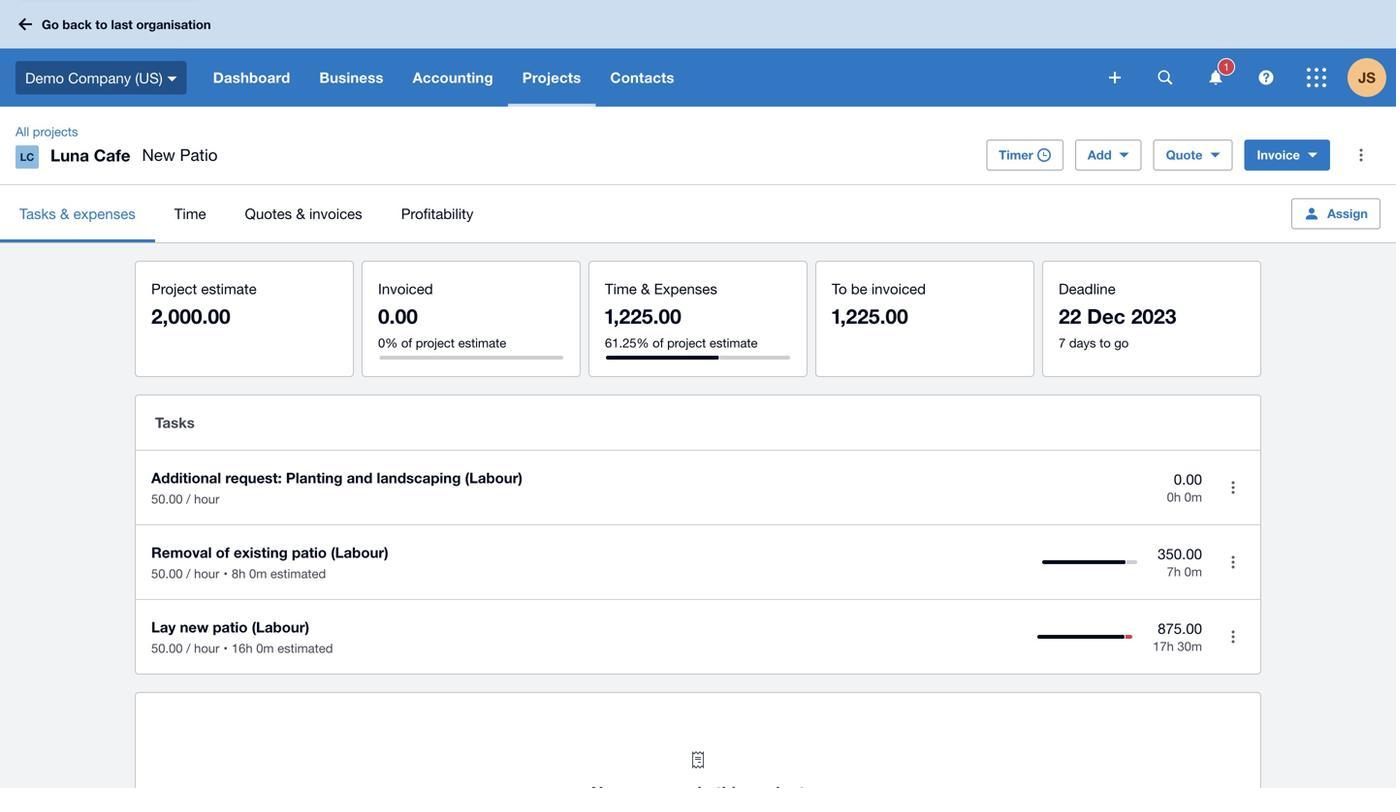 Task type: vqa. For each thing, say whether or not it's contained in the screenshot.
Contacts Dropdown Button
yes



Task type: locate. For each thing, give the bounding box(es) containing it.
company
[[68, 69, 131, 86]]

deadline
[[1059, 280, 1116, 297]]

0m inside "lay new patio (labour) 50.00 / hour • 16h 0m estimated"
[[256, 641, 274, 656]]

quotes & invoices
[[245, 205, 362, 222]]

1 horizontal spatial time
[[605, 280, 637, 297]]

accounting button
[[398, 49, 508, 107]]

1 hour from the top
[[194, 492, 220, 507]]

1,225.00 down be
[[832, 304, 909, 328]]

0 vertical spatial •
[[223, 567, 228, 582]]

0m
[[1185, 490, 1203, 505], [1185, 564, 1203, 579], [249, 567, 267, 582], [256, 641, 274, 656]]

cafe
[[94, 146, 130, 165]]

patio inside "lay new patio (labour) 50.00 / hour • 16h 0m estimated"
[[213, 619, 248, 636]]

time
[[174, 205, 206, 222], [605, 280, 637, 297]]

2 • from the top
[[223, 641, 228, 656]]

• left 8h at the left of page
[[223, 567, 228, 582]]

all
[[16, 124, 29, 139]]

1 vertical spatial patio
[[213, 619, 248, 636]]

1 vertical spatial 0.00
[[1175, 471, 1203, 488]]

more options image up assign at the top right
[[1343, 136, 1381, 175]]

50.00
[[151, 492, 183, 507], [151, 567, 183, 582], [151, 641, 183, 656]]

1 horizontal spatial svg image
[[1260, 70, 1274, 85]]

svg image
[[1308, 68, 1327, 87], [1159, 70, 1173, 85], [1210, 70, 1223, 85], [1110, 72, 1121, 83], [168, 76, 177, 81]]

contacts
[[611, 69, 675, 86]]

0 horizontal spatial patio
[[213, 619, 248, 636]]

/ down new
[[186, 641, 191, 656]]

estimate inside time & expenses 1,225.00 61.25% of project estimate
[[710, 336, 758, 351]]

svg image
[[18, 18, 32, 31], [1260, 70, 1274, 85]]

(labour) right landscaping
[[465, 470, 523, 487]]

svg image left js
[[1308, 68, 1327, 87]]

tasks down lc
[[19, 205, 56, 222]]

0.00 down invoiced
[[378, 304, 418, 328]]

0 horizontal spatial project
[[416, 336, 455, 351]]

estimate up 2,000.00
[[201, 280, 257, 297]]

estimated
[[271, 567, 326, 582], [278, 641, 333, 656]]

1 horizontal spatial tasks
[[155, 414, 195, 432]]

2 vertical spatial (labour)
[[252, 619, 309, 636]]

assign
[[1328, 206, 1369, 221]]

1,225.00 for to be invoiced 1,225.00
[[832, 304, 909, 328]]

(labour) inside "lay new patio (labour) 50.00 / hour • 16h 0m estimated"
[[252, 619, 309, 636]]

patio up 16h
[[213, 619, 248, 636]]

2 horizontal spatial &
[[641, 280, 650, 297]]

go back to last organisation link
[[12, 7, 223, 41]]

more options image right 30m
[[1214, 618, 1253, 657]]

350.00
[[1158, 546, 1203, 563]]

1 vertical spatial hour
[[194, 567, 220, 582]]

quote
[[1167, 147, 1203, 162]]

of right the '0%' on the left
[[401, 336, 412, 351]]

1 horizontal spatial of
[[401, 336, 412, 351]]

quotes
[[245, 205, 292, 222]]

0 vertical spatial tasks
[[19, 205, 56, 222]]

1 vertical spatial time
[[605, 280, 637, 297]]

estimate down expenses
[[710, 336, 758, 351]]

1 button
[[1197, 49, 1236, 107]]

to left the go
[[1100, 336, 1111, 351]]

accounting
[[413, 69, 494, 86]]

project down expenses
[[667, 336, 706, 351]]

1 project from the left
[[416, 336, 455, 351]]

1,225.00 up 61.25%
[[605, 304, 682, 328]]

js button
[[1348, 49, 1397, 107]]

0.00 up '0h'
[[1175, 471, 1203, 488]]

2 horizontal spatial estimate
[[710, 336, 758, 351]]

(labour) down additional request: planting and landscaping (labour) 50.00 / hour
[[331, 544, 389, 562]]

quote button
[[1154, 140, 1233, 171]]

time for time
[[174, 205, 206, 222]]

1 horizontal spatial patio
[[292, 544, 327, 562]]

61.25%
[[605, 336, 649, 351]]

50.00 down removal
[[151, 567, 183, 582]]

estimate right the '0%' on the left
[[458, 336, 507, 351]]

1 1,225.00 from the left
[[605, 304, 682, 328]]

0 vertical spatial to
[[95, 17, 108, 32]]

2 vertical spatial hour
[[194, 641, 220, 656]]

time inside time & expenses 1,225.00 61.25% of project estimate
[[605, 280, 637, 297]]

1 horizontal spatial estimate
[[458, 336, 507, 351]]

0 vertical spatial estimated
[[271, 567, 326, 582]]

more options image
[[1343, 136, 1381, 175], [1214, 469, 1253, 507], [1214, 543, 1253, 582], [1214, 618, 1253, 657]]

2 project from the left
[[667, 336, 706, 351]]

tasks inside tasks & expenses 'link'
[[19, 205, 56, 222]]

to inside deadline 22 dec 2023 7 days to go
[[1100, 336, 1111, 351]]

• inside removal of existing patio (labour) 50.00 / hour • 8h 0m estimated
[[223, 567, 228, 582]]

1,225.00 inside time & expenses 1,225.00 61.25% of project estimate
[[605, 304, 682, 328]]

1,225.00 for time & expenses 1,225.00 61.25% of project estimate
[[605, 304, 682, 328]]

luna
[[50, 146, 89, 165]]

quotes & invoices link
[[226, 185, 382, 243]]

2,000.00
[[151, 304, 231, 328]]

1 horizontal spatial (labour)
[[331, 544, 389, 562]]

2 horizontal spatial (labour)
[[465, 470, 523, 487]]

•
[[223, 567, 228, 582], [223, 641, 228, 656]]

hour down additional
[[194, 492, 220, 507]]

to left last
[[95, 17, 108, 32]]

of right 61.25%
[[653, 336, 664, 351]]

time inside time link
[[174, 205, 206, 222]]

project right the '0%' on the left
[[416, 336, 455, 351]]

0 vertical spatial time
[[174, 205, 206, 222]]

50.00 down additional
[[151, 492, 183, 507]]

2 50.00 from the top
[[151, 567, 183, 582]]

1 horizontal spatial project
[[667, 336, 706, 351]]

0 horizontal spatial estimate
[[201, 280, 257, 297]]

svg image left 1 on the top right of the page
[[1210, 70, 1223, 85]]

time up 61.25%
[[605, 280, 637, 297]]

0 horizontal spatial tasks
[[19, 205, 56, 222]]

0 vertical spatial (labour)
[[465, 470, 523, 487]]

0 vertical spatial 0.00
[[378, 304, 418, 328]]

more options image for removal of existing patio (labour)
[[1214, 543, 1253, 582]]

svg image inside demo company (us) popup button
[[168, 76, 177, 81]]

0m right 8h at the left of page
[[249, 567, 267, 582]]

invoice
[[1258, 147, 1301, 162]]

hour down new
[[194, 641, 220, 656]]

0 horizontal spatial of
[[216, 544, 230, 562]]

2 vertical spatial /
[[186, 641, 191, 656]]

svg image left 1 popup button
[[1159, 70, 1173, 85]]

new
[[142, 146, 175, 164]]

2 / from the top
[[186, 567, 191, 582]]

3 / from the top
[[186, 641, 191, 656]]

(labour) up 16h
[[252, 619, 309, 636]]

more options image right the 350.00 7h 0m
[[1214, 543, 1253, 582]]

estimated right 16h
[[278, 641, 333, 656]]

of inside invoiced 0.00 0% of project estimate
[[401, 336, 412, 351]]

1,225.00 inside the to be invoiced 1,225.00
[[832, 304, 909, 328]]

0m right 7h
[[1185, 564, 1203, 579]]

to
[[832, 280, 847, 297]]

1 vertical spatial •
[[223, 641, 228, 656]]

project
[[151, 280, 197, 297]]

1 horizontal spatial to
[[1100, 336, 1111, 351]]

0 horizontal spatial to
[[95, 17, 108, 32]]

project inside time & expenses 1,225.00 61.25% of project estimate
[[667, 336, 706, 351]]

2 hour from the top
[[194, 567, 220, 582]]

profitability
[[401, 205, 474, 222]]

svg image left go on the top left
[[18, 18, 32, 31]]

& inside 'link'
[[60, 205, 69, 222]]

banner
[[0, 0, 1397, 107]]

of
[[401, 336, 412, 351], [653, 336, 664, 351], [216, 544, 230, 562]]

0 horizontal spatial svg image
[[18, 18, 32, 31]]

0 horizontal spatial 1,225.00
[[605, 304, 682, 328]]

0 vertical spatial 50.00
[[151, 492, 183, 507]]

0 horizontal spatial time
[[174, 205, 206, 222]]

/ inside additional request: planting and landscaping (labour) 50.00 / hour
[[186, 492, 191, 507]]

/ inside removal of existing patio (labour) 50.00 / hour • 8h 0m estimated
[[186, 567, 191, 582]]

estimated inside "lay new patio (labour) 50.00 / hour • 16h 0m estimated"
[[278, 641, 333, 656]]

go back to last organisation
[[42, 17, 211, 32]]

1 vertical spatial estimated
[[278, 641, 333, 656]]

& inside time & expenses 1,225.00 61.25% of project estimate
[[641, 280, 650, 297]]

patio right existing
[[292, 544, 327, 562]]

0m inside 0.00 0h 0m
[[1185, 490, 1203, 505]]

16h
[[232, 641, 253, 656]]

back
[[62, 17, 92, 32]]

landscaping
[[377, 470, 461, 487]]

project estimate 2,000.00
[[151, 280, 257, 328]]

organisation
[[136, 17, 211, 32]]

time for time & expenses 1,225.00 61.25% of project estimate
[[605, 280, 637, 297]]

0m inside the 350.00 7h 0m
[[1185, 564, 1203, 579]]

estimate
[[201, 280, 257, 297], [458, 336, 507, 351], [710, 336, 758, 351]]

2 vertical spatial 50.00
[[151, 641, 183, 656]]

1 vertical spatial (labour)
[[331, 544, 389, 562]]

1 • from the top
[[223, 567, 228, 582]]

0 horizontal spatial &
[[60, 205, 69, 222]]

to inside banner
[[95, 17, 108, 32]]

add
[[1088, 147, 1112, 162]]

projects
[[523, 69, 581, 86]]

50.00 inside "lay new patio (labour) 50.00 / hour • 16h 0m estimated"
[[151, 641, 183, 656]]

7h
[[1168, 564, 1182, 579]]

3 50.00 from the top
[[151, 641, 183, 656]]

contacts button
[[596, 49, 689, 107]]

estimated down existing
[[271, 567, 326, 582]]

& for quotes & invoices
[[296, 205, 305, 222]]

1 vertical spatial tasks
[[155, 414, 195, 432]]

0%
[[378, 336, 398, 351]]

1 horizontal spatial 1,225.00
[[832, 304, 909, 328]]

0 horizontal spatial (labour)
[[252, 619, 309, 636]]

tasks up additional
[[155, 414, 195, 432]]

1 vertical spatial 50.00
[[151, 567, 183, 582]]

assign button
[[1292, 198, 1381, 229]]

of left existing
[[216, 544, 230, 562]]

time down 'patio'
[[174, 205, 206, 222]]

demo company (us) button
[[0, 49, 199, 107]]

hour left 8h at the left of page
[[194, 567, 220, 582]]

all projects link
[[8, 122, 86, 142]]

svg image right 1 on the top right of the page
[[1260, 70, 1274, 85]]

1 horizontal spatial &
[[296, 205, 305, 222]]

1,225.00
[[605, 304, 682, 328], [832, 304, 909, 328]]

invoices
[[309, 205, 362, 222]]

svg image right (us)
[[168, 76, 177, 81]]

1 horizontal spatial 0.00
[[1175, 471, 1203, 488]]

0m right 16h
[[256, 641, 274, 656]]

1 vertical spatial to
[[1100, 336, 1111, 351]]

business
[[320, 69, 384, 86]]

hour inside additional request: planting and landscaping (labour) 50.00 / hour
[[194, 492, 220, 507]]

0 vertical spatial hour
[[194, 492, 220, 507]]

0 vertical spatial patio
[[292, 544, 327, 562]]

estimate inside invoiced 0.00 0% of project estimate
[[458, 336, 507, 351]]

/ down removal
[[186, 567, 191, 582]]

50.00 down lay
[[151, 641, 183, 656]]

• left 16h
[[223, 641, 228, 656]]

additional request: planting and landscaping (labour) 50.00 / hour
[[151, 470, 523, 507]]

of inside removal of existing patio (labour) 50.00 / hour • 8h 0m estimated
[[216, 544, 230, 562]]

& for tasks & expenses
[[60, 205, 69, 222]]

add button
[[1076, 140, 1142, 171]]

1 50.00 from the top
[[151, 492, 183, 507]]

dashboard
[[213, 69, 290, 86]]

demo company (us)
[[25, 69, 163, 86]]

more options image right 0.00 0h 0m
[[1214, 469, 1253, 507]]

2 1,225.00 from the left
[[832, 304, 909, 328]]

0.00
[[378, 304, 418, 328], [1175, 471, 1203, 488]]

to
[[95, 17, 108, 32], [1100, 336, 1111, 351]]

2 horizontal spatial of
[[653, 336, 664, 351]]

/ down additional
[[186, 492, 191, 507]]

hour inside removal of existing patio (labour) 50.00 / hour • 8h 0m estimated
[[194, 567, 220, 582]]

3 hour from the top
[[194, 641, 220, 656]]

patio
[[292, 544, 327, 562], [213, 619, 248, 636]]

patio inside removal of existing patio (labour) 50.00 / hour • 8h 0m estimated
[[292, 544, 327, 562]]

0 vertical spatial svg image
[[18, 18, 32, 31]]

1 / from the top
[[186, 492, 191, 507]]

0m right '0h'
[[1185, 490, 1203, 505]]

go
[[42, 17, 59, 32]]

tasks
[[19, 205, 56, 222], [155, 414, 195, 432]]

1 vertical spatial /
[[186, 567, 191, 582]]

hour
[[194, 492, 220, 507], [194, 567, 220, 582], [194, 641, 220, 656]]

0 vertical spatial /
[[186, 492, 191, 507]]

0 horizontal spatial 0.00
[[378, 304, 418, 328]]



Task type: describe. For each thing, give the bounding box(es) containing it.
go
[[1115, 336, 1129, 351]]

dec
[[1088, 304, 1126, 328]]

demo
[[25, 69, 64, 86]]

350.00 7h 0m
[[1158, 546, 1203, 579]]

0.00 inside invoiced 0.00 0% of project estimate
[[378, 304, 418, 328]]

timer button
[[987, 140, 1064, 171]]

days
[[1070, 336, 1097, 351]]

(labour) inside additional request: planting and landscaping (labour) 50.00 / hour
[[465, 470, 523, 487]]

svg image inside 1 popup button
[[1210, 70, 1223, 85]]

be
[[851, 280, 868, 297]]

tasks for tasks
[[155, 414, 195, 432]]

invoiced
[[378, 280, 433, 297]]

of inside time & expenses 1,225.00 61.25% of project estimate
[[653, 336, 664, 351]]

0h
[[1168, 490, 1182, 505]]

invoice button
[[1245, 140, 1331, 171]]

50.00 inside removal of existing patio (labour) 50.00 / hour • 8h 0m estimated
[[151, 567, 183, 582]]

dashboard link
[[199, 49, 305, 107]]

tasks for tasks & expenses
[[19, 205, 56, 222]]

8h
[[232, 567, 246, 582]]

additional
[[151, 470, 221, 487]]

lay new patio (labour) 50.00 / hour • 16h 0m estimated
[[151, 619, 333, 656]]

business button
[[305, 49, 398, 107]]

expenses
[[73, 205, 136, 222]]

last
[[111, 17, 133, 32]]

svg image inside go back to last organisation link
[[18, 18, 32, 31]]

existing
[[234, 544, 288, 562]]

hour inside "lay new patio (labour) 50.00 / hour • 16h 0m estimated"
[[194, 641, 220, 656]]

17h
[[1154, 639, 1175, 654]]

profitability link
[[382, 185, 493, 243]]

banner containing dashboard
[[0, 0, 1397, 107]]

luna cafe
[[50, 146, 130, 165]]

• inside "lay new patio (labour) 50.00 / hour • 16h 0m estimated"
[[223, 641, 228, 656]]

project inside invoiced 0.00 0% of project estimate
[[416, 336, 455, 351]]

patio
[[180, 146, 218, 164]]

request:
[[225, 470, 282, 487]]

projects
[[33, 124, 78, 139]]

tasks & expenses
[[19, 205, 136, 222]]

new
[[180, 619, 209, 636]]

invoiced 0.00 0% of project estimate
[[378, 280, 507, 351]]

1 vertical spatial svg image
[[1260, 70, 1274, 85]]

50.00 inside additional request: planting and landscaping (labour) 50.00 / hour
[[151, 492, 183, 507]]

more options image for additional request: planting and landscaping (labour)
[[1214, 469, 1253, 507]]

0.00 inside 0.00 0h 0m
[[1175, 471, 1203, 488]]

projects button
[[508, 49, 596, 107]]

1
[[1224, 61, 1230, 73]]

0m inside removal of existing patio (labour) 50.00 / hour • 8h 0m estimated
[[249, 567, 267, 582]]

and
[[347, 470, 373, 487]]

invoiced
[[872, 280, 926, 297]]

timer
[[999, 147, 1034, 162]]

lay
[[151, 619, 176, 636]]

time & expenses 1,225.00 61.25% of project estimate
[[605, 280, 758, 351]]

new patio
[[142, 146, 218, 164]]

to be invoiced 1,225.00
[[832, 280, 926, 328]]

all projects
[[16, 124, 78, 139]]

planting
[[286, 470, 343, 487]]

0.00 0h 0m
[[1168, 471, 1203, 505]]

30m
[[1178, 639, 1203, 654]]

js
[[1359, 69, 1377, 86]]

(labour) inside removal of existing patio (labour) 50.00 / hour • 8h 0m estimated
[[331, 544, 389, 562]]

estimate inside project estimate 2,000.00
[[201, 280, 257, 297]]

/ inside "lay new patio (labour) 50.00 / hour • 16h 0m estimated"
[[186, 641, 191, 656]]

estimated inside removal of existing patio (labour) 50.00 / hour • 8h 0m estimated
[[271, 567, 326, 582]]

7
[[1059, 336, 1066, 351]]

22
[[1059, 304, 1082, 328]]

deadline 22 dec 2023 7 days to go
[[1059, 280, 1177, 351]]

(us)
[[135, 69, 163, 86]]

expenses
[[654, 280, 718, 297]]

removal of existing patio (labour) 50.00 / hour • 8h 0m estimated
[[151, 544, 389, 582]]

more options image for lay new patio (labour)
[[1214, 618, 1253, 657]]

2023
[[1132, 304, 1177, 328]]

svg image up add popup button
[[1110, 72, 1121, 83]]

875.00 17h 30m
[[1154, 621, 1203, 654]]

lc
[[20, 151, 34, 163]]

875.00
[[1158, 621, 1203, 638]]

& for time & expenses 1,225.00 61.25% of project estimate
[[641, 280, 650, 297]]

time link
[[155, 185, 226, 243]]

tasks & expenses link
[[0, 185, 155, 243]]

removal
[[151, 544, 212, 562]]



